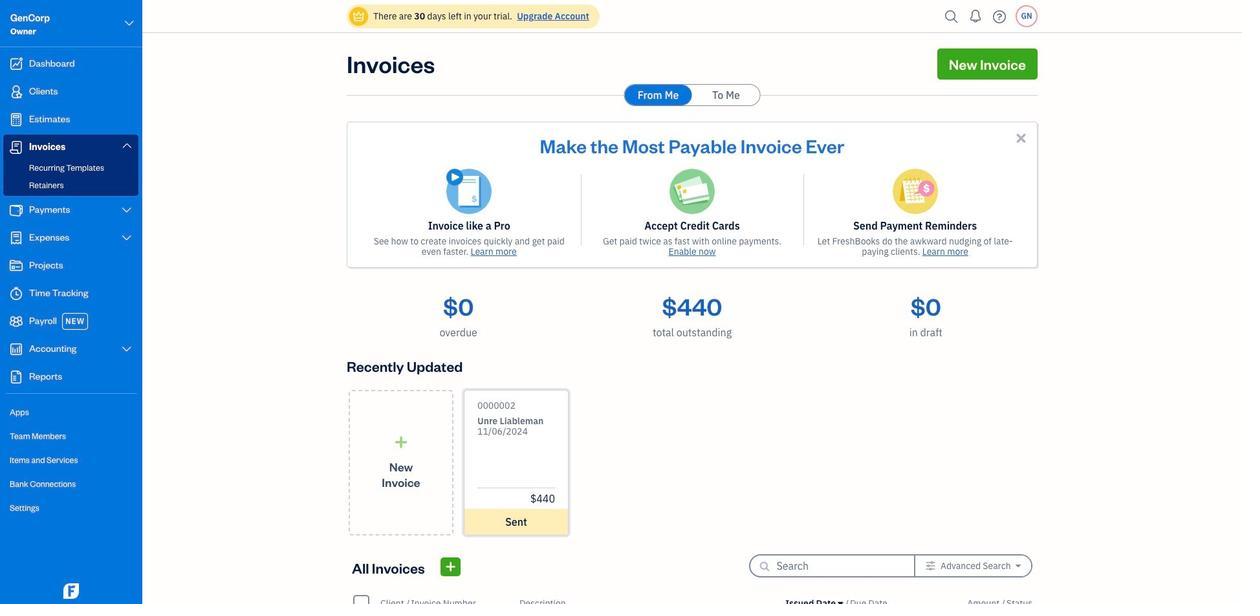 Task type: vqa. For each thing, say whether or not it's contained in the screenshot.
top chevron large down image
yes



Task type: describe. For each thing, give the bounding box(es) containing it.
chevron large down image for invoice image
[[121, 140, 133, 151]]

freshbooks image
[[61, 584, 82, 599]]

Search text field
[[777, 556, 893, 577]]

chevron large down image for expense image
[[121, 233, 133, 243]]

invoice image
[[8, 141, 24, 154]]

notifications image
[[966, 3, 986, 29]]

main element
[[0, 0, 175, 605]]

estimate image
[[8, 113, 24, 126]]

go to help image
[[990, 7, 1010, 26]]

chevron large down image for payment icon
[[121, 205, 133, 216]]

payment image
[[8, 204, 24, 217]]

0 vertical spatial chevron large down image
[[123, 16, 135, 31]]

timer image
[[8, 287, 24, 300]]

send payment reminders image
[[893, 169, 938, 214]]

chevron large down image for chart image at the left bottom
[[121, 344, 133, 355]]

client image
[[8, 85, 24, 98]]



Task type: locate. For each thing, give the bounding box(es) containing it.
search image
[[942, 7, 962, 26]]

chevron large down image
[[121, 140, 133, 151], [121, 205, 133, 216]]

1 vertical spatial chevron large down image
[[121, 205, 133, 216]]

add invoice image
[[445, 559, 457, 575]]

accept credit cards image
[[670, 169, 715, 214]]

chevron large down image
[[123, 16, 135, 31], [121, 233, 133, 243], [121, 344, 133, 355]]

2 vertical spatial chevron large down image
[[121, 344, 133, 355]]

1 chevron large down image from the top
[[121, 140, 133, 151]]

report image
[[8, 371, 24, 384]]

chart image
[[8, 343, 24, 356]]

dashboard image
[[8, 58, 24, 71]]

2 chevron large down image from the top
[[121, 205, 133, 216]]

expense image
[[8, 232, 24, 245]]

close image
[[1014, 131, 1029, 146]]

invoice like a pro image
[[447, 169, 492, 214]]

plus image
[[394, 436, 409, 449]]

project image
[[8, 260, 24, 272]]

1 vertical spatial chevron large down image
[[121, 233, 133, 243]]

caretdown image
[[838, 598, 844, 605]]

0 vertical spatial chevron large down image
[[121, 140, 133, 151]]

crown image
[[352, 9, 366, 23]]

team image
[[8, 315, 24, 328]]



